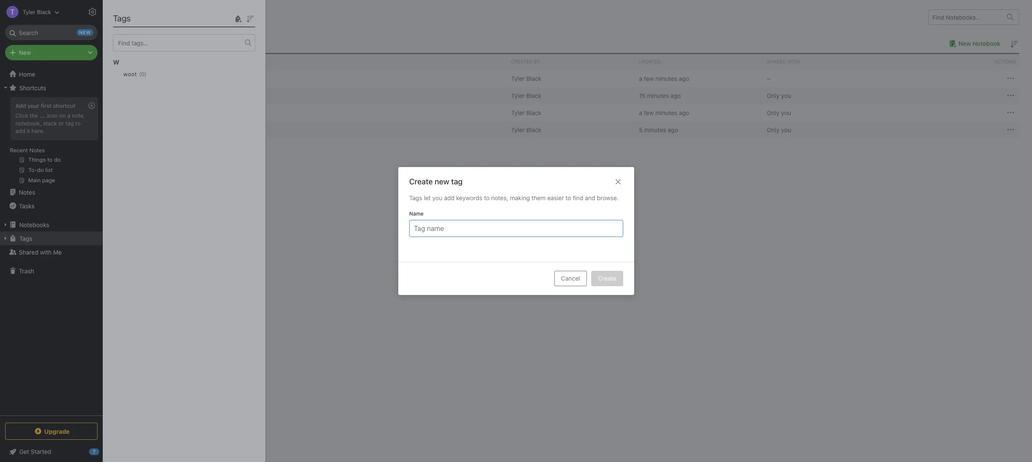 Task type: describe. For each thing, give the bounding box(es) containing it.
shared with me
[[19, 249, 62, 256]]

ago inside to-do list row
[[668, 126, 678, 133]]

create new tag
[[409, 177, 462, 186]]

by
[[534, 59, 540, 64]]

0 vertical spatial notes
[[29, 147, 45, 154]]

tasks
[[19, 202, 34, 210]]

w row group
[[113, 51, 262, 92]]

notebooks element
[[103, 0, 1032, 462]]

ago inside things to do row
[[679, 109, 689, 116]]

here.
[[32, 127, 45, 134]]

tyler for to-do list row
[[511, 126, 525, 133]]

row group inside notebooks element
[[116, 70, 1019, 138]]

create button
[[591, 271, 623, 286]]

notes link
[[0, 185, 102, 199]]

add your first shortcut
[[15, 102, 75, 109]]

new for new
[[19, 49, 31, 56]]

created by button
[[508, 54, 636, 69]]

upgrade
[[44, 428, 70, 435]]

notebooks link
[[0, 218, 102, 232]]

easier
[[547, 194, 564, 202]]

0
[[141, 71, 144, 77]]

only for a few minutes ago
[[767, 109, 780, 116]]

new button
[[5, 45, 98, 60]]

shortcuts button
[[0, 81, 102, 95]]

first
[[142, 75, 154, 82]]

new notebook button
[[947, 39, 1000, 49]]

tyler black for main page row
[[511, 92, 541, 99]]

cancel
[[561, 275, 580, 282]]

a few minutes ago for only you
[[639, 109, 689, 116]]

1 vertical spatial add
[[444, 194, 454, 202]]

you for 5 minutes ago
[[781, 126, 791, 133]]

icon
[[47, 112, 58, 119]]

5 minutes ago
[[639, 126, 678, 133]]

to-do list row
[[116, 121, 1019, 138]]

black for things to do row
[[526, 109, 541, 116]]

updated button
[[636, 54, 763, 69]]

shared with button
[[763, 54, 891, 69]]

1 horizontal spatial tags
[[113, 13, 131, 23]]

shortcuts
[[19, 84, 46, 91]]

tyler for main page row
[[511, 92, 525, 99]]

main page row
[[116, 87, 1019, 104]]

icon on a note, notebook, stack or tag to add it here.
[[15, 112, 85, 134]]

only you for 15 minutes ago
[[767, 92, 791, 99]]

notes inside 'link'
[[19, 189, 35, 196]]

1 notebook
[[116, 39, 149, 47]]

black for "first notebook" row
[[526, 75, 541, 82]]

shared with
[[767, 59, 800, 64]]

home link
[[0, 67, 103, 81]]

only for 5 minutes ago
[[767, 126, 780, 133]]

shared
[[19, 249, 38, 256]]

arrow image
[[119, 73, 129, 83]]

first
[[41, 102, 51, 109]]

tags let you add keywords to notes, making them easier to find and browse.
[[409, 194, 618, 202]]

tyler black for "first notebook" row
[[511, 75, 541, 82]]

it
[[27, 127, 30, 134]]

shortcut
[[53, 102, 75, 109]]

things to do row
[[116, 104, 1019, 121]]

trash
[[19, 267, 34, 275]]

expand notebooks image
[[2, 221, 9, 228]]

1 horizontal spatial tag
[[451, 177, 462, 186]]

notebook
[[120, 39, 149, 47]]

Find Notebooks… text field
[[929, 10, 1002, 24]]

notebooks inside notebooks link
[[19, 221, 49, 228]]

a for only you
[[639, 109, 642, 116]]

)
[[144, 71, 146, 77]]

only you for 5 minutes ago
[[767, 126, 791, 133]]

trash link
[[0, 264, 102, 278]]

new for new notebook
[[959, 40, 971, 47]]

note,
[[72, 112, 85, 119]]

recent notes
[[10, 147, 45, 154]]

find
[[573, 194, 583, 202]]

shared
[[767, 59, 786, 64]]

1
[[116, 39, 119, 47]]

notes,
[[491, 194, 508, 202]]

making
[[510, 194, 530, 202]]

woot
[[123, 71, 137, 77]]

shared with me link
[[0, 245, 102, 259]]

notebook,
[[15, 120, 41, 127]]



Task type: vqa. For each thing, say whether or not it's contained in the screenshot.
SEARCH BOX
yes



Task type: locate. For each thing, give the bounding box(es) containing it.
let
[[424, 194, 431, 202]]

black for to-do list row
[[526, 126, 541, 133]]

created
[[511, 59, 533, 64]]

black inside main page row
[[526, 92, 541, 99]]

settings image
[[87, 7, 98, 17]]

1 vertical spatial few
[[644, 109, 654, 116]]

15 minutes ago
[[639, 92, 681, 99]]

few
[[644, 75, 654, 82], [644, 109, 654, 116]]

notebook inside first notebook button
[[155, 75, 182, 82]]

minutes inside things to do row
[[655, 109, 677, 116]]

Find tags… text field
[[113, 37, 245, 49]]

title button
[[116, 54, 508, 69]]

0 vertical spatial a few minutes ago
[[639, 75, 689, 82]]

few for –
[[644, 75, 654, 82]]

only you inside to-do list row
[[767, 126, 791, 133]]

2 black from the top
[[526, 92, 541, 99]]

only inside main page row
[[767, 92, 780, 99]]

create new tag image
[[233, 13, 243, 24]]

tree
[[0, 67, 103, 415]]

a up 15 on the top of the page
[[639, 75, 642, 82]]

ago down 15 minutes ago
[[679, 109, 689, 116]]

notebook inside new notebook button
[[973, 40, 1000, 47]]

notes up tasks
[[19, 189, 35, 196]]

tyler
[[511, 75, 525, 82], [511, 92, 525, 99], [511, 109, 525, 116], [511, 126, 525, 133]]

you for a few minutes ago
[[781, 109, 791, 116]]

click
[[15, 112, 28, 119]]

you inside things to do row
[[781, 109, 791, 116]]

your
[[27, 102, 39, 109]]

0 horizontal spatial create
[[409, 177, 433, 186]]

to left the notes,
[[484, 194, 489, 202]]

0 horizontal spatial notebooks
[[19, 221, 49, 228]]

only
[[767, 92, 780, 99], [767, 109, 780, 116], [767, 126, 780, 133]]

expand tags image
[[2, 235, 9, 242]]

1 horizontal spatial add
[[444, 194, 454, 202]]

1 tyler black from the top
[[511, 75, 541, 82]]

0 vertical spatial notebook
[[973, 40, 1000, 47]]

black
[[526, 75, 541, 82], [526, 92, 541, 99], [526, 109, 541, 116], [526, 126, 541, 133]]

few down 15 on the top of the page
[[644, 109, 654, 116]]

only you inside main page row
[[767, 92, 791, 99]]

a right 'on'
[[67, 112, 70, 119]]

only you inside things to do row
[[767, 109, 791, 116]]

new notebook
[[959, 40, 1000, 47]]

black inside "first notebook" row
[[526, 75, 541, 82]]

3 black from the top
[[526, 109, 541, 116]]

and
[[585, 194, 595, 202]]

only inside things to do row
[[767, 109, 780, 116]]

few down updated
[[644, 75, 654, 82]]

actions
[[995, 59, 1016, 64]]

Search text field
[[11, 25, 92, 40]]

add
[[15, 127, 25, 134], [444, 194, 454, 202]]

1 horizontal spatial create
[[598, 275, 616, 282]]

tyler inside main page row
[[511, 92, 525, 99]]

1 vertical spatial only you
[[767, 109, 791, 116]]

first notebook row
[[116, 70, 1019, 87]]

a
[[639, 75, 642, 82], [639, 109, 642, 116], [67, 112, 70, 119]]

1 vertical spatial tags
[[409, 194, 422, 202]]

updated
[[639, 59, 661, 64]]

2 only from the top
[[767, 109, 780, 116]]

actions button
[[891, 54, 1019, 69]]

w
[[113, 58, 119, 66]]

1 horizontal spatial notebook
[[973, 40, 1000, 47]]

keywords
[[456, 194, 482, 202]]

2 vertical spatial only you
[[767, 126, 791, 133]]

tyler black inside main page row
[[511, 92, 541, 99]]

2 tyler black from the top
[[511, 92, 541, 99]]

1 few from the top
[[644, 75, 654, 82]]

create for create
[[598, 275, 616, 282]]

tags up the 'shared'
[[19, 235, 32, 242]]

0 vertical spatial new
[[959, 40, 971, 47]]

to left the "find"
[[565, 194, 571, 202]]

few for only you
[[644, 109, 654, 116]]

notes right recent
[[29, 147, 45, 154]]

0 horizontal spatial tags
[[19, 235, 32, 242]]

created by
[[511, 59, 540, 64]]

notebooks down tasks
[[19, 221, 49, 228]]

a up 5
[[639, 109, 642, 116]]

add down new
[[444, 194, 454, 202]]

create right cancel
[[598, 275, 616, 282]]

notebook right first
[[155, 75, 182, 82]]

(
[[139, 71, 141, 77]]

0 horizontal spatial new
[[19, 49, 31, 56]]

1 vertical spatial a few minutes ago
[[639, 109, 689, 116]]

click the ...
[[15, 112, 45, 119]]

notebook up actions
[[973, 40, 1000, 47]]

cancel button
[[554, 271, 587, 286]]

tag
[[65, 120, 74, 127], [451, 177, 462, 186]]

a few minutes ago inside things to do row
[[639, 109, 689, 116]]

minutes right 5
[[644, 126, 666, 133]]

1 vertical spatial only
[[767, 109, 780, 116]]

tasks button
[[0, 199, 102, 213]]

1 horizontal spatial new
[[959, 40, 971, 47]]

0 vertical spatial add
[[15, 127, 25, 134]]

a few minutes ago inside "first notebook" row
[[639, 75, 689, 82]]

group
[[0, 95, 102, 189]]

browse.
[[597, 194, 618, 202]]

to inside the icon on a note, notebook, stack or tag to add it here.
[[75, 120, 81, 127]]

notebook for new notebook
[[973, 40, 1000, 47]]

create inside button
[[598, 275, 616, 282]]

Name text field
[[413, 220, 619, 237]]

a few minutes ago
[[639, 75, 689, 82], [639, 109, 689, 116]]

2 tyler from the top
[[511, 92, 525, 99]]

ago right 15 on the top of the page
[[671, 92, 681, 99]]

minutes inside "first notebook" row
[[655, 75, 677, 82]]

2 horizontal spatial tags
[[409, 194, 422, 202]]

1 horizontal spatial notebooks
[[116, 12, 156, 22]]

tyler black inside "first notebook" row
[[511, 75, 541, 82]]

tags
[[113, 13, 131, 23], [409, 194, 422, 202], [19, 235, 32, 242]]

0 horizontal spatial to
[[75, 120, 81, 127]]

add left the it
[[15, 127, 25, 134]]

add inside the icon on a note, notebook, stack or tag to add it here.
[[15, 127, 25, 134]]

ago down "updated" button
[[679, 75, 689, 82]]

a inside things to do row
[[639, 109, 642, 116]]

1 a few minutes ago from the top
[[639, 75, 689, 82]]

home
[[19, 70, 35, 78]]

you inside main page row
[[781, 92, 791, 99]]

4 tyler black from the top
[[511, 126, 541, 133]]

stack
[[43, 120, 57, 127]]

2 vertical spatial tags
[[19, 235, 32, 242]]

0 vertical spatial only
[[767, 92, 780, 99]]

only inside to-do list row
[[767, 126, 780, 133]]

tree containing home
[[0, 67, 103, 415]]

ago inside main page row
[[671, 92, 681, 99]]

1 black from the top
[[526, 75, 541, 82]]

1 vertical spatial notes
[[19, 189, 35, 196]]

only for 15 minutes ago
[[767, 92, 780, 99]]

1 vertical spatial notebooks
[[19, 221, 49, 228]]

only you
[[767, 92, 791, 99], [767, 109, 791, 116], [767, 126, 791, 133]]

create up the let at the top left
[[409, 177, 433, 186]]

0 vertical spatial few
[[644, 75, 654, 82]]

1 vertical spatial tag
[[451, 177, 462, 186]]

ago right 5
[[668, 126, 678, 133]]

me
[[53, 249, 62, 256]]

a inside "first notebook" row
[[639, 75, 642, 82]]

close image
[[613, 177, 623, 187]]

or
[[58, 120, 64, 127]]

minutes right 15 on the top of the page
[[647, 92, 669, 99]]

woot ( 0 )
[[123, 71, 146, 77]]

3 only from the top
[[767, 126, 780, 133]]

notebooks
[[116, 12, 156, 22], [19, 221, 49, 228]]

2 vertical spatial only
[[767, 126, 780, 133]]

tyler black inside things to do row
[[511, 109, 541, 116]]

0 vertical spatial tags
[[113, 13, 131, 23]]

3 tyler black from the top
[[511, 109, 541, 116]]

1 vertical spatial create
[[598, 275, 616, 282]]

name
[[409, 211, 423, 217]]

new
[[434, 177, 449, 186]]

minutes up 15 minutes ago
[[655, 75, 677, 82]]

group containing add your first shortcut
[[0, 95, 102, 189]]

black for main page row
[[526, 92, 541, 99]]

2 a few minutes ago from the top
[[639, 109, 689, 116]]

with
[[40, 249, 52, 256]]

row group containing first notebook
[[116, 70, 1019, 138]]

you
[[781, 92, 791, 99], [781, 109, 791, 116], [781, 126, 791, 133], [432, 194, 442, 202]]

notebook
[[973, 40, 1000, 47], [155, 75, 182, 82]]

2 only you from the top
[[767, 109, 791, 116]]

1 only you from the top
[[767, 92, 791, 99]]

on
[[59, 112, 66, 119]]

tyler for "first notebook" row
[[511, 75, 525, 82]]

new
[[959, 40, 971, 47], [19, 49, 31, 56]]

–
[[767, 75, 770, 82]]

1 vertical spatial notebook
[[155, 75, 182, 82]]

tyler black inside to-do list row
[[511, 126, 541, 133]]

recent
[[10, 147, 28, 154]]

3 only you from the top
[[767, 126, 791, 133]]

minutes down 15 minutes ago
[[655, 109, 677, 116]]

add
[[15, 102, 26, 109]]

minutes inside main page row
[[647, 92, 669, 99]]

first notebook button
[[129, 73, 195, 83]]

a few minutes ago for –
[[639, 75, 689, 82]]

...
[[40, 112, 45, 119]]

tyler inside things to do row
[[511, 109, 525, 116]]

with
[[787, 59, 800, 64]]

tag right or
[[65, 120, 74, 127]]

row group
[[116, 70, 1019, 138]]

black inside to-do list row
[[526, 126, 541, 133]]

tags left the let at the top left
[[409, 194, 422, 202]]

minutes inside to-do list row
[[644, 126, 666, 133]]

minutes
[[655, 75, 677, 82], [647, 92, 669, 99], [655, 109, 677, 116], [644, 126, 666, 133]]

to down the note,
[[75, 120, 81, 127]]

0 vertical spatial tag
[[65, 120, 74, 127]]

create for create new tag
[[409, 177, 433, 186]]

a few minutes ago down 15 minutes ago
[[639, 109, 689, 116]]

new up actions button
[[959, 40, 971, 47]]

5
[[639, 126, 643, 133]]

tags up 1
[[113, 13, 131, 23]]

black inside things to do row
[[526, 109, 541, 116]]

2 horizontal spatial to
[[565, 194, 571, 202]]

notebook for first notebook
[[155, 75, 182, 82]]

few inside "first notebook" row
[[644, 75, 654, 82]]

tyler inside to-do list row
[[511, 126, 525, 133]]

tyler black for things to do row
[[511, 109, 541, 116]]

first notebook
[[142, 75, 182, 82]]

1 horizontal spatial to
[[484, 194, 489, 202]]

2 few from the top
[[644, 109, 654, 116]]

to
[[75, 120, 81, 127], [484, 194, 489, 202], [565, 194, 571, 202]]

you for 15 minutes ago
[[781, 92, 791, 99]]

them
[[531, 194, 545, 202]]

a for –
[[639, 75, 642, 82]]

3 tyler from the top
[[511, 109, 525, 116]]

4 tyler from the top
[[511, 126, 525, 133]]

4 black from the top
[[526, 126, 541, 133]]

new inside popup button
[[19, 49, 31, 56]]

a inside the icon on a note, notebook, stack or tag to add it here.
[[67, 112, 70, 119]]

notes
[[29, 147, 45, 154], [19, 189, 35, 196]]

the
[[30, 112, 38, 119]]

only you for a few minutes ago
[[767, 109, 791, 116]]

tags button
[[0, 232, 102, 245]]

0 vertical spatial only you
[[767, 92, 791, 99]]

tag inside the icon on a note, notebook, stack or tag to add it here.
[[65, 120, 74, 127]]

notebooks inside notebooks element
[[116, 12, 156, 22]]

0 vertical spatial create
[[409, 177, 433, 186]]

create
[[409, 177, 433, 186], [598, 275, 616, 282]]

tyler black
[[511, 75, 541, 82], [511, 92, 541, 99], [511, 109, 541, 116], [511, 126, 541, 133]]

you inside to-do list row
[[781, 126, 791, 133]]

None search field
[[11, 25, 92, 40]]

1 only from the top
[[767, 92, 780, 99]]

new inside button
[[959, 40, 971, 47]]

15
[[639, 92, 645, 99]]

tyler for things to do row
[[511, 109, 525, 116]]

notebooks up notebook
[[116, 12, 156, 22]]

title
[[119, 59, 132, 64]]

few inside things to do row
[[644, 109, 654, 116]]

tag right new
[[451, 177, 462, 186]]

a few minutes ago up 15 minutes ago
[[639, 75, 689, 82]]

0 horizontal spatial tag
[[65, 120, 74, 127]]

0 vertical spatial notebooks
[[116, 12, 156, 22]]

1 tyler from the top
[[511, 75, 525, 82]]

ago inside "first notebook" row
[[679, 75, 689, 82]]

upgrade button
[[5, 423, 98, 440]]

0 horizontal spatial notebook
[[155, 75, 182, 82]]

0 horizontal spatial add
[[15, 127, 25, 134]]

new up home
[[19, 49, 31, 56]]

group inside tree
[[0, 95, 102, 189]]

tyler black for to-do list row
[[511, 126, 541, 133]]

1 vertical spatial new
[[19, 49, 31, 56]]

tags inside button
[[19, 235, 32, 242]]

tyler inside "first notebook" row
[[511, 75, 525, 82]]



